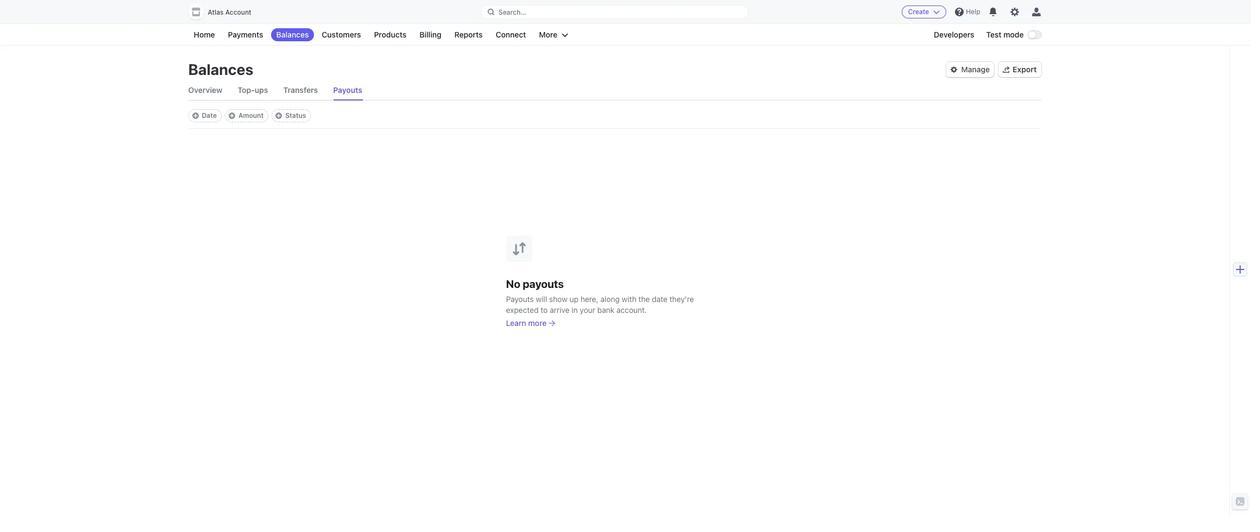 Task type: describe. For each thing, give the bounding box(es) containing it.
add amount image
[[229, 113, 235, 119]]

create
[[909, 8, 930, 16]]

tab list containing overview
[[188, 80, 1042, 101]]

overview link
[[188, 80, 223, 100]]

atlas account button
[[188, 4, 262, 20]]

top-ups link
[[238, 80, 268, 100]]

here,
[[581, 294, 599, 304]]

customers
[[322, 30, 361, 39]]

connect link
[[491, 28, 532, 41]]

overview
[[188, 85, 223, 95]]

atlas
[[208, 8, 224, 16]]

payouts for payouts
[[333, 85, 363, 95]]

Search… search field
[[482, 5, 749, 19]]

payouts
[[523, 278, 564, 290]]

0 horizontal spatial balances
[[188, 60, 253, 78]]

transfers
[[283, 85, 318, 95]]

manage link
[[947, 62, 995, 77]]

payments link
[[223, 28, 269, 41]]

date
[[652, 294, 668, 304]]

expected
[[506, 305, 539, 314]]

payments
[[228, 30, 263, 39]]

no payouts
[[506, 278, 564, 290]]

top-ups
[[238, 85, 268, 95]]

in
[[572, 305, 578, 314]]

mode
[[1004, 30, 1024, 39]]

with
[[622, 294, 637, 304]]

developers
[[934, 30, 975, 39]]

learn more
[[506, 318, 547, 328]]

balances link
[[271, 28, 314, 41]]

account
[[226, 8, 252, 16]]

the
[[639, 294, 650, 304]]

up
[[570, 294, 579, 304]]

no
[[506, 278, 521, 290]]

help
[[967, 8, 981, 16]]

will
[[536, 294, 548, 304]]



Task type: vqa. For each thing, say whether or not it's contained in the screenshot.
"customer"
no



Task type: locate. For each thing, give the bounding box(es) containing it.
products link
[[369, 28, 412, 41]]

1 vertical spatial payouts
[[506, 294, 534, 304]]

learn more link
[[506, 318, 556, 329]]

1 horizontal spatial payouts
[[506, 294, 534, 304]]

billing link
[[414, 28, 447, 41]]

test mode
[[987, 30, 1024, 39]]

atlas account
[[208, 8, 252, 16]]

payouts link
[[333, 80, 363, 100]]

home
[[194, 30, 215, 39]]

bank
[[598, 305, 615, 314]]

help button
[[952, 3, 985, 21]]

home link
[[188, 28, 220, 41]]

customers link
[[317, 28, 367, 41]]

arrive
[[550, 305, 570, 314]]

0 vertical spatial balances
[[276, 30, 309, 39]]

test
[[987, 30, 1002, 39]]

more
[[529, 318, 547, 328]]

balances inside balances link
[[276, 30, 309, 39]]

0 horizontal spatial payouts
[[333, 85, 363, 95]]

toolbar containing date
[[188, 109, 311, 122]]

payouts inside payouts will show up here, along with the date they're expected to arrive in your bank account.
[[506, 294, 534, 304]]

0 vertical spatial payouts
[[333, 85, 363, 95]]

payouts for payouts will show up here, along with the date they're expected to arrive in your bank account.
[[506, 294, 534, 304]]

status
[[285, 111, 306, 120]]

more
[[539, 30, 558, 39]]

transfers link
[[283, 80, 318, 100]]

show
[[550, 294, 568, 304]]

ups
[[255, 85, 268, 95]]

account.
[[617, 305, 647, 314]]

more button
[[534, 28, 574, 41]]

add date image
[[192, 113, 199, 119]]

your
[[580, 305, 596, 314]]

1 vertical spatial balances
[[188, 60, 253, 78]]

connect
[[496, 30, 526, 39]]

toolbar
[[188, 109, 311, 122]]

reports
[[455, 30, 483, 39]]

payouts will show up here, along with the date they're expected to arrive in your bank account.
[[506, 294, 694, 314]]

Search… text field
[[482, 5, 749, 19]]

they're
[[670, 294, 694, 304]]

notifications image
[[990, 8, 998, 16]]

billing
[[420, 30, 442, 39]]

create button
[[902, 5, 947, 18]]

amount
[[239, 111, 264, 120]]

learn
[[506, 318, 527, 328]]

balances
[[276, 30, 309, 39], [188, 60, 253, 78]]

top-
[[238, 85, 255, 95]]

1 horizontal spatial balances
[[276, 30, 309, 39]]

balances right payments
[[276, 30, 309, 39]]

manage
[[962, 65, 991, 74]]

svg image
[[951, 66, 958, 73]]

payouts right the transfers
[[333, 85, 363, 95]]

developers link
[[929, 28, 980, 41]]

export button
[[999, 62, 1042, 77]]

date
[[202, 111, 217, 120]]

products
[[374, 30, 407, 39]]

reports link
[[449, 28, 488, 41]]

export
[[1013, 65, 1038, 74]]

payouts up expected
[[506, 294, 534, 304]]

payouts
[[333, 85, 363, 95], [506, 294, 534, 304]]

add status image
[[276, 113, 282, 119]]

tab list
[[188, 80, 1042, 101]]

along
[[601, 294, 620, 304]]

search…
[[499, 8, 526, 16]]

balances up overview
[[188, 60, 253, 78]]

to
[[541, 305, 548, 314]]



